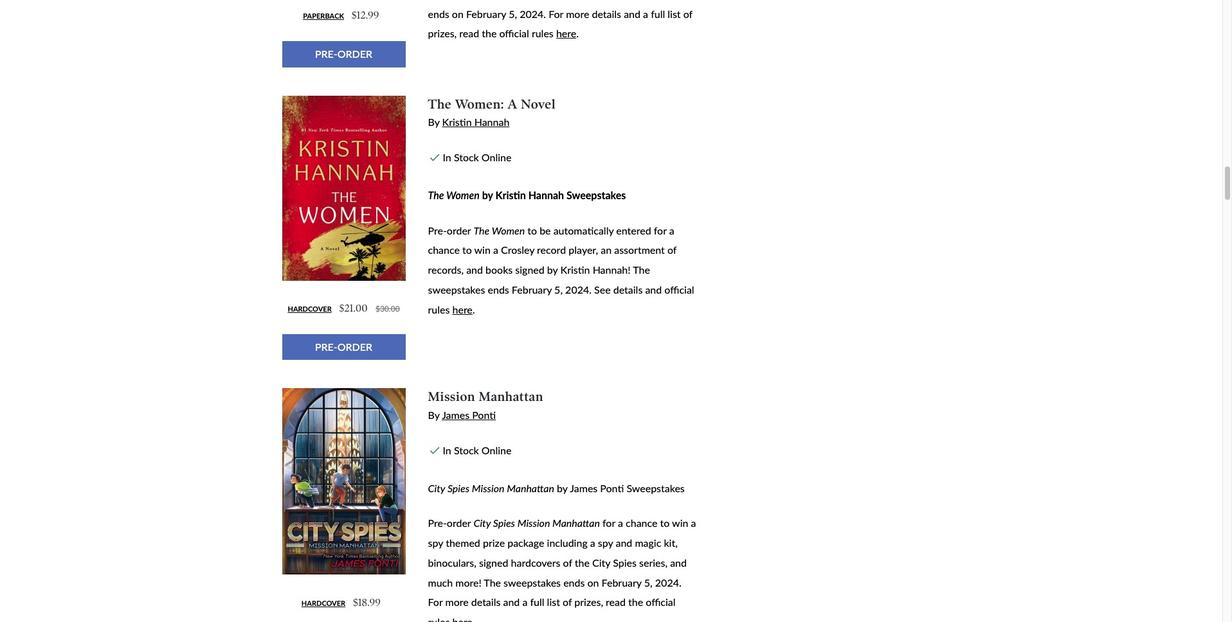 Task type: describe. For each thing, give the bounding box(es) containing it.
1 horizontal spatial ponti
[[601, 482, 624, 495]]

2 vertical spatial mission
[[518, 518, 550, 530]]

5, inside for a chance to win a spy themed prize package including a spy and magic kit, binoculars, signed hardcovers of the city spies series, and much more! the sweepstakes ends on february 5, 2024. for more details and a full list of prizes, read the official rules
[[645, 577, 653, 589]]

paperback
[[303, 12, 344, 20]]

mission manhattan by james ponti
[[428, 390, 544, 421]]

themed
[[446, 537, 481, 550]]

0 vertical spatial .
[[577, 27, 579, 39]]

women:
[[455, 96, 504, 112]]

online for james
[[482, 444, 512, 457]]

for
[[428, 597, 443, 609]]

0 vertical spatial by
[[482, 189, 493, 201]]

in for mission
[[443, 444, 452, 457]]

1 vertical spatial mission
[[472, 482, 505, 495]]

stock for manhattan
[[454, 444, 479, 457]]

spies inside for a chance to win a spy themed prize package including a spy and magic kit, binoculars, signed hardcovers of the city spies series, and much more! the sweepstakes ends on february 5, 2024. for more details and a full list of prizes, read the official rules
[[613, 557, 637, 569]]

the women by kristin hannah sweepstakes
[[428, 189, 626, 201]]

$18.99
[[353, 597, 381, 609]]

sweepstakes inside to be automatically entered for a chance to win a crosley record player, an assortment of records, and books signed by kristin hannah! the sweepstakes ends february 5, 2024. see details and official rules
[[428, 284, 485, 296]]

and down kit,
[[671, 557, 687, 569]]

a
[[508, 96, 518, 112]]

the inside for a chance to win a spy themed prize package including a spy and magic kit, binoculars, signed hardcovers of the city spies series, and much more! the sweepstakes ends on february 5, 2024. for more details and a full list of prizes, read the official rules
[[484, 577, 501, 589]]

assortment
[[615, 244, 665, 256]]

an
[[601, 244, 612, 256]]

1 vertical spatial of
[[563, 557, 572, 569]]

online for novel
[[482, 151, 512, 163]]

0 horizontal spatial .
[[473, 303, 475, 316]]

and down assortment
[[646, 284, 662, 296]]

package
[[508, 537, 545, 550]]

pre-order for second pre-order button
[[315, 341, 373, 353]]

kristin inside the women: a novel by kristin hannah
[[442, 116, 472, 128]]

kristin inside to be automatically entered for a chance to win a crosley record player, an assortment of records, and books signed by kristin hannah! the sweepstakes ends february 5, 2024. see details and official rules
[[561, 264, 590, 276]]

order for city
[[447, 518, 471, 530]]

ponti inside mission manhattan by james ponti
[[472, 409, 496, 421]]

2 spy from the left
[[598, 537, 613, 550]]

2024. inside to be automatically entered for a chance to win a crosley record player, an assortment of records, and books signed by kristin hannah! the sweepstakes ends february 5, 2024. see details and official rules
[[566, 284, 592, 296]]

full
[[530, 597, 545, 609]]

hardcover for the
[[288, 305, 332, 313]]

0 vertical spatial spies
[[448, 482, 470, 495]]

manhattan inside mission manhattan by james ponti
[[479, 390, 544, 405]]

1 vertical spatial james
[[570, 482, 598, 495]]

1 horizontal spatial spies
[[493, 518, 515, 530]]

0 horizontal spatial women
[[446, 189, 480, 201]]

0 horizontal spatial to
[[463, 244, 472, 256]]

1 horizontal spatial to
[[528, 224, 537, 237]]

kristin hannah link
[[442, 116, 510, 128]]

hannah inside the women: a novel by kristin hannah
[[475, 116, 510, 128]]

1 horizontal spatial here link
[[556, 27, 577, 39]]

pre-order city spies mission manhattan
[[428, 518, 600, 530]]

0 vertical spatial here
[[556, 27, 577, 39]]

0 horizontal spatial the
[[575, 557, 590, 569]]

city spies mission manhattan by james ponti sweepstakes
[[428, 482, 685, 495]]

signed inside to be automatically entered for a chance to win a crosley record player, an assortment of records, and books signed by kristin hannah! the sweepstakes ends february 5, 2024. see details and official rules
[[516, 264, 545, 276]]

to be automatically entered for a chance to win a crosley record player, an assortment of records, and books signed by kristin hannah! the sweepstakes ends february 5, 2024. see details and official rules
[[428, 224, 695, 316]]

details inside to be automatically entered for a chance to win a crosley record player, an assortment of records, and books signed by kristin hannah! the sweepstakes ends february 5, 2024. see details and official rules
[[614, 284, 643, 296]]

james inside mission manhattan by james ponti
[[442, 409, 470, 421]]

2 pre-order button from the top
[[282, 334, 406, 361]]

pre- for 1st pre-order button
[[315, 48, 338, 60]]

hardcovers
[[511, 557, 561, 569]]

the inside the women: a novel by kristin hannah
[[428, 96, 452, 112]]

1 vertical spatial women
[[492, 224, 525, 237]]

the up pre-order the women
[[428, 189, 444, 201]]

1 horizontal spatial hannah
[[529, 189, 564, 201]]

chance inside to be automatically entered for a chance to win a crosley record player, an assortment of records, and books signed by kristin hannah! the sweepstakes ends february 5, 2024. see details and official rules
[[428, 244, 460, 256]]

1 spy from the left
[[428, 537, 443, 550]]

entered
[[617, 224, 652, 237]]

pre-order the women
[[428, 224, 525, 237]]

chance inside for a chance to win a spy themed prize package including a spy and magic kit, binoculars, signed hardcovers of the city spies series, and much more! the sweepstakes ends on february 5, 2024. for more details and a full list of prizes, read the official rules
[[626, 518, 658, 530]]

ends inside to be automatically entered for a chance to win a crosley record player, an assortment of records, and books signed by kristin hannah! the sweepstakes ends february 5, 2024. see details and official rules
[[488, 284, 509, 296]]

1 horizontal spatial here .
[[556, 27, 579, 39]]

be
[[540, 224, 551, 237]]

1 horizontal spatial city
[[474, 518, 491, 530]]

the women: a novel by kristin hannah
[[428, 96, 556, 128]]

$21.00
[[340, 302, 368, 315]]

sweepstakes inside for a chance to win a spy themed prize package including a spy and magic kit, binoculars, signed hardcovers of the city spies series, and much more! the sweepstakes ends on february 5, 2024. for more details and a full list of prizes, read the official rules
[[504, 577, 561, 589]]

in for the
[[443, 151, 452, 163]]

win inside to be automatically entered for a chance to win a crosley record player, an assortment of records, and books signed by kristin hannah! the sweepstakes ends february 5, 2024. see details and official rules
[[475, 244, 491, 256]]

series,
[[640, 557, 668, 569]]

1 horizontal spatial sweepstakes
[[627, 482, 685, 495]]

2 vertical spatial by
[[557, 482, 568, 495]]

automatically
[[554, 224, 614, 237]]

0 horizontal spatial here .
[[453, 303, 475, 316]]

city inside for a chance to win a spy themed prize package including a spy and magic kit, binoculars, signed hardcovers of the city spies series, and much more! the sweepstakes ends on february 5, 2024. for more details and a full list of prizes, read the official rules
[[593, 557, 611, 569]]



Task type: locate. For each thing, give the bounding box(es) containing it.
2 order from the top
[[447, 518, 471, 530]]

spies up prize
[[493, 518, 515, 530]]

1 in from the top
[[443, 151, 452, 163]]

women up crosley
[[492, 224, 525, 237]]

city
[[428, 482, 445, 495], [474, 518, 491, 530], [593, 557, 611, 569]]

rules inside for a chance to win a spy themed prize package including a spy and magic kit, binoculars, signed hardcovers of the city spies series, and much more! the sweepstakes ends on february 5, 2024. for more details and a full list of prizes, read the official rules
[[428, 616, 450, 623]]

spies
[[448, 482, 470, 495], [493, 518, 515, 530], [613, 557, 637, 569]]

1 vertical spatial city
[[474, 518, 491, 530]]

pre- for pre-order city spies mission manhattan
[[428, 518, 447, 530]]

stock
[[454, 151, 479, 163], [454, 444, 479, 457]]

1 vertical spatial win
[[672, 518, 689, 530]]

here
[[556, 27, 577, 39], [453, 303, 473, 316]]

by inside the women: a novel by kristin hannah
[[428, 116, 440, 128]]

spies left 'series,'
[[613, 557, 637, 569]]

2 pre-order from the top
[[315, 341, 373, 353]]

0 vertical spatial city
[[428, 482, 445, 495]]

official down assortment
[[665, 284, 695, 296]]

much
[[428, 577, 453, 589]]

1 vertical spatial ponti
[[601, 482, 624, 495]]

spy
[[428, 537, 443, 550], [598, 537, 613, 550]]

official inside to be automatically entered for a chance to win a crosley record player, an assortment of records, and books signed by kristin hannah! the sweepstakes ends february 5, 2024. see details and official rules
[[665, 284, 695, 296]]

for right entered
[[654, 224, 667, 237]]

by up pre-order the women
[[482, 189, 493, 201]]

0 horizontal spatial february
[[512, 284, 552, 296]]

0 vertical spatial sweepstakes
[[567, 189, 626, 201]]

the
[[575, 557, 590, 569], [629, 597, 644, 609]]

1 vertical spatial sweepstakes
[[627, 482, 685, 495]]

0 horizontal spatial sweepstakes
[[428, 284, 485, 296]]

in stock online down "kristin hannah" link
[[443, 151, 512, 163]]

2 order from the top
[[338, 341, 373, 353]]

0 horizontal spatial here
[[453, 303, 473, 316]]

win up kit,
[[672, 518, 689, 530]]

manhattan
[[479, 390, 544, 405], [507, 482, 555, 495], [553, 518, 600, 530]]

and
[[467, 264, 483, 276], [646, 284, 662, 296], [616, 537, 633, 550], [671, 557, 687, 569], [503, 597, 520, 609]]

player,
[[569, 244, 598, 256]]

read
[[606, 597, 626, 609]]

1 vertical spatial pre-
[[428, 518, 447, 530]]

1 pre- from the top
[[315, 48, 338, 60]]

and left full
[[503, 597, 520, 609]]

5, down record
[[555, 284, 563, 296]]

here link
[[556, 27, 577, 39], [453, 303, 473, 316]]

in down james ponti link
[[443, 444, 452, 457]]

1 vertical spatial chance
[[626, 518, 658, 530]]

pre-order button
[[282, 41, 406, 67], [282, 334, 406, 361]]

win
[[475, 244, 491, 256], [672, 518, 689, 530]]

by
[[428, 116, 440, 128], [428, 409, 440, 421]]

1 online from the top
[[482, 151, 512, 163]]

including
[[547, 537, 588, 550]]

1 vertical spatial for
[[603, 518, 616, 530]]

in stock online for manhattan
[[443, 444, 512, 457]]

1 horizontal spatial 2024.
[[656, 577, 682, 589]]

stock down james ponti link
[[454, 444, 479, 457]]

february inside to be automatically entered for a chance to win a crosley record player, an assortment of records, and books signed by kristin hannah! the sweepstakes ends february 5, 2024. see details and official rules
[[512, 284, 552, 296]]

the inside to be automatically entered for a chance to win a crosley record player, an assortment of records, and books signed by kristin hannah! the sweepstakes ends february 5, 2024. see details and official rules
[[633, 264, 650, 276]]

1 horizontal spatial 5,
[[645, 577, 653, 589]]

the up books
[[474, 224, 490, 237]]

by up including
[[557, 482, 568, 495]]

1 horizontal spatial details
[[614, 284, 643, 296]]

order
[[338, 48, 373, 60], [338, 341, 373, 353]]

2 vertical spatial of
[[563, 597, 572, 609]]

pre- for second pre-order button
[[315, 341, 338, 353]]

in stock online
[[443, 151, 512, 163], [443, 444, 512, 457]]

1 horizontal spatial kristin
[[496, 189, 526, 201]]

1 horizontal spatial signed
[[516, 264, 545, 276]]

1 vertical spatial pre-order
[[315, 341, 373, 353]]

rules down records,
[[428, 303, 450, 316]]

1 horizontal spatial win
[[672, 518, 689, 530]]

rules inside to be automatically entered for a chance to win a crosley record player, an assortment of records, and books signed by kristin hannah! the sweepstakes ends february 5, 2024. see details and official rules
[[428, 303, 450, 316]]

ponti
[[472, 409, 496, 421], [601, 482, 624, 495]]

signed
[[516, 264, 545, 276], [479, 557, 509, 569]]

to
[[528, 224, 537, 237], [463, 244, 472, 256], [660, 518, 670, 530]]

ends
[[488, 284, 509, 296], [564, 577, 585, 589]]

1 vertical spatial manhattan
[[507, 482, 555, 495]]

5,
[[555, 284, 563, 296], [645, 577, 653, 589]]

hannah!
[[593, 264, 631, 276]]

0 vertical spatial hannah
[[475, 116, 510, 128]]

here .
[[556, 27, 579, 39], [453, 303, 475, 316]]

mission up james ponti link
[[428, 390, 476, 405]]

novel
[[521, 96, 556, 112]]

manhattan up including
[[553, 518, 600, 530]]

2 by from the top
[[428, 409, 440, 421]]

0 vertical spatial james
[[442, 409, 470, 421]]

in stock online for women:
[[443, 151, 512, 163]]

2 horizontal spatial city
[[593, 557, 611, 569]]

2 vertical spatial to
[[660, 518, 670, 530]]

in stock online down james ponti link
[[443, 444, 512, 457]]

binoculars,
[[428, 557, 477, 569]]

signed inside for a chance to win a spy themed prize package including a spy and magic kit, binoculars, signed hardcovers of the city spies series, and much more! the sweepstakes ends on february 5, 2024. for more details and a full list of prizes, read the official rules
[[479, 557, 509, 569]]

by
[[482, 189, 493, 201], [547, 264, 558, 276], [557, 482, 568, 495]]

0 vertical spatial kristin
[[442, 116, 472, 128]]

5, down 'series,'
[[645, 577, 653, 589]]

kit,
[[664, 537, 678, 550]]

1 horizontal spatial ends
[[564, 577, 585, 589]]

pre-order down $21.00
[[315, 341, 373, 353]]

0 vertical spatial rules
[[428, 303, 450, 316]]

0 horizontal spatial sweepstakes
[[567, 189, 626, 201]]

signed down prize
[[479, 557, 509, 569]]

sweepstakes down records,
[[428, 284, 485, 296]]

kristin down 'women:'
[[442, 116, 472, 128]]

1 vertical spatial here .
[[453, 303, 475, 316]]

1 order from the top
[[447, 224, 471, 237]]

order
[[447, 224, 471, 237], [447, 518, 471, 530]]

0 horizontal spatial hannah
[[475, 116, 510, 128]]

0 vertical spatial women
[[446, 189, 480, 201]]

pre-order
[[315, 48, 373, 60], [315, 341, 373, 353]]

pre- up records,
[[428, 224, 447, 237]]

0 horizontal spatial ends
[[488, 284, 509, 296]]

in
[[443, 151, 452, 163], [443, 444, 452, 457]]

0 vertical spatial february
[[512, 284, 552, 296]]

ends inside for a chance to win a spy themed prize package including a spy and magic kit, binoculars, signed hardcovers of the city spies series, and much more! the sweepstakes ends on february 5, 2024. for more details and a full list of prizes, read the official rules
[[564, 577, 585, 589]]

1 horizontal spatial james
[[570, 482, 598, 495]]

for
[[654, 224, 667, 237], [603, 518, 616, 530]]

for a chance to win a spy themed prize package including a spy and magic kit, binoculars, signed hardcovers of the city spies series, and much more! the sweepstakes ends on february 5, 2024. for more details and a full list of prizes, read the official rules
[[428, 518, 696, 623]]

stock for women:
[[454, 151, 479, 163]]

james down 'mission manhattan' link at bottom
[[442, 409, 470, 421]]

1 vertical spatial february
[[602, 577, 642, 589]]

chance up magic
[[626, 518, 658, 530]]

2 horizontal spatial spies
[[613, 557, 637, 569]]

the up on
[[575, 557, 590, 569]]

1 vertical spatial hardcover
[[302, 600, 346, 608]]

1 vertical spatial here
[[453, 303, 473, 316]]

kristin up pre-order the women
[[496, 189, 526, 201]]

kristin down the player,
[[561, 264, 590, 276]]

mission up "package"
[[518, 518, 550, 530]]

ends left on
[[564, 577, 585, 589]]

official
[[665, 284, 695, 296], [646, 597, 676, 609]]

sweepstakes up automatically
[[567, 189, 626, 201]]

pre- for pre-order the women
[[428, 224, 447, 237]]

1 rules from the top
[[428, 303, 450, 316]]

official down 'series,'
[[646, 597, 676, 609]]

chance
[[428, 244, 460, 256], [626, 518, 658, 530]]

list
[[547, 597, 560, 609]]

1 horizontal spatial .
[[577, 27, 579, 39]]

0 vertical spatial mission
[[428, 390, 476, 405]]

mission up "pre-order city spies mission manhattan"
[[472, 482, 505, 495]]

rules down for
[[428, 616, 450, 623]]

ends down books
[[488, 284, 509, 296]]

pre- up 'themed'
[[428, 518, 447, 530]]

online down "kristin hannah" link
[[482, 151, 512, 163]]

kristin
[[442, 116, 472, 128], [496, 189, 526, 201], [561, 264, 590, 276]]

by left "kristin hannah" link
[[428, 116, 440, 128]]

magic
[[635, 537, 662, 550]]

stock down "kristin hannah" link
[[454, 151, 479, 163]]

see
[[595, 284, 611, 296]]

order for the
[[447, 224, 471, 237]]

mission inside mission manhattan by james ponti
[[428, 390, 476, 405]]

0 horizontal spatial here link
[[453, 303, 473, 316]]

1 vertical spatial pre-
[[315, 341, 338, 353]]

2 vertical spatial manhattan
[[553, 518, 600, 530]]

rules
[[428, 303, 450, 316], [428, 616, 450, 623]]

of inside to be automatically entered for a chance to win a crosley record player, an assortment of records, and books signed by kristin hannah! the sweepstakes ends february 5, 2024. see details and official rules
[[668, 244, 677, 256]]

record
[[537, 244, 566, 256]]

0 vertical spatial 2024.
[[566, 284, 592, 296]]

official inside for a chance to win a spy themed prize package including a spy and magic kit, binoculars, signed hardcovers of the city spies series, and much more! the sweepstakes ends on february 5, 2024. for more details and a full list of prizes, read the official rules
[[646, 597, 676, 609]]

1 vertical spatial in stock online
[[443, 444, 512, 457]]

order down $12.99
[[338, 48, 373, 60]]

0 horizontal spatial for
[[603, 518, 616, 530]]

1 vertical spatial order
[[447, 518, 471, 530]]

february
[[512, 284, 552, 296], [602, 577, 642, 589]]

the down assortment
[[633, 264, 650, 276]]

0 horizontal spatial 2024.
[[566, 284, 592, 296]]

1 vertical spatial details
[[471, 597, 501, 609]]

0 vertical spatial ends
[[488, 284, 509, 296]]

and left books
[[467, 264, 483, 276]]

on
[[588, 577, 599, 589]]

hardcover
[[288, 305, 332, 313], [302, 600, 346, 608]]

pre-order for 1st pre-order button
[[315, 48, 373, 60]]

and left magic
[[616, 537, 633, 550]]

2 pre- from the top
[[315, 341, 338, 353]]

for inside to be automatically entered for a chance to win a crosley record player, an assortment of records, and books signed by kristin hannah! the sweepstakes ends february 5, 2024. see details and official rules
[[654, 224, 667, 237]]

to down pre-order the women
[[463, 244, 472, 256]]

prizes,
[[575, 597, 604, 609]]

more
[[446, 597, 469, 609]]

records,
[[428, 264, 464, 276]]

the right read
[[629, 597, 644, 609]]

2 online from the top
[[482, 444, 512, 457]]

sweepstakes
[[567, 189, 626, 201], [627, 482, 685, 495]]

0 vertical spatial in stock online
[[443, 151, 512, 163]]

chance up records,
[[428, 244, 460, 256]]

0 vertical spatial official
[[665, 284, 695, 296]]

1 pre-order from the top
[[315, 48, 373, 60]]

pre-
[[428, 224, 447, 237], [428, 518, 447, 530]]

hannah up be
[[529, 189, 564, 201]]

win inside for a chance to win a spy themed prize package including a spy and magic kit, binoculars, signed hardcovers of the city spies series, and much more! the sweepstakes ends on february 5, 2024. for more details and a full list of prizes, read the official rules
[[672, 518, 689, 530]]

2 pre- from the top
[[428, 518, 447, 530]]

0 vertical spatial here link
[[556, 27, 577, 39]]

2 horizontal spatial to
[[660, 518, 670, 530]]

2 horizontal spatial kristin
[[561, 264, 590, 276]]

1 pre- from the top
[[428, 224, 447, 237]]

mission manhattan image
[[282, 389, 406, 575]]

1 horizontal spatial the
[[629, 597, 644, 609]]

details inside for a chance to win a spy themed prize package including a spy and magic kit, binoculars, signed hardcovers of the city spies series, and much more! the sweepstakes ends on february 5, 2024. for more details and a full list of prizes, read the official rules
[[471, 597, 501, 609]]

hardcover left $21.00
[[288, 305, 332, 313]]

2024.
[[566, 284, 592, 296], [656, 577, 682, 589]]

1 by from the top
[[428, 116, 440, 128]]

1 horizontal spatial for
[[654, 224, 667, 237]]

of right list on the left bottom of page
[[563, 597, 572, 609]]

james ponti link
[[442, 409, 496, 421]]

spies up 'themed'
[[448, 482, 470, 495]]

2024. left the see
[[566, 284, 592, 296]]

0 vertical spatial win
[[475, 244, 491, 256]]

pre-order button down $21.00
[[282, 334, 406, 361]]

manhattan up james ponti link
[[479, 390, 544, 405]]

hardcover for mission
[[302, 600, 346, 608]]

details down more!
[[471, 597, 501, 609]]

1 in stock online from the top
[[443, 151, 512, 163]]

1 vertical spatial 2024.
[[656, 577, 682, 589]]

the women: a novel image
[[282, 96, 406, 281]]

1 vertical spatial sweepstakes
[[504, 577, 561, 589]]

by inside mission manhattan by james ponti
[[428, 409, 440, 421]]

0 vertical spatial 5,
[[555, 284, 563, 296]]

0 vertical spatial manhattan
[[479, 390, 544, 405]]

for down city spies mission manhattan by james ponti sweepstakes
[[603, 518, 616, 530]]

mission manhattan link
[[428, 390, 544, 405]]

2024. inside for a chance to win a spy themed prize package including a spy and magic kit, binoculars, signed hardcovers of the city spies series, and much more! the sweepstakes ends on february 5, 2024. for more details and a full list of prizes, read the official rules
[[656, 577, 682, 589]]

pre-
[[315, 48, 338, 60], [315, 341, 338, 353]]

spy up binoculars,
[[428, 537, 443, 550]]

james up including
[[570, 482, 598, 495]]

a
[[670, 224, 675, 237], [493, 244, 499, 256], [618, 518, 623, 530], [691, 518, 696, 530], [591, 537, 596, 550], [523, 597, 528, 609]]

order up records,
[[447, 224, 471, 237]]

mission
[[428, 390, 476, 405], [472, 482, 505, 495], [518, 518, 550, 530]]

of down including
[[563, 557, 572, 569]]

$30.00
[[376, 304, 400, 314]]

the left 'women:'
[[428, 96, 452, 112]]

signed down crosley
[[516, 264, 545, 276]]

spy right including
[[598, 537, 613, 550]]

of right assortment
[[668, 244, 677, 256]]

to left be
[[528, 224, 537, 237]]

sweepstakes down hardcovers
[[504, 577, 561, 589]]

2 vertical spatial spies
[[613, 557, 637, 569]]

details
[[614, 284, 643, 296], [471, 597, 501, 609]]

to up kit,
[[660, 518, 670, 530]]

hannah
[[475, 116, 510, 128], [529, 189, 564, 201]]

0 horizontal spatial details
[[471, 597, 501, 609]]

0 vertical spatial by
[[428, 116, 440, 128]]

0 vertical spatial order
[[447, 224, 471, 237]]

sweepstakes up magic
[[627, 482, 685, 495]]

0 vertical spatial hardcover
[[288, 305, 332, 313]]

order for 1st pre-order button
[[338, 48, 373, 60]]

1 vertical spatial here link
[[453, 303, 473, 316]]

2 in stock online from the top
[[443, 444, 512, 457]]

hannah down the women: a novel 'link'
[[475, 116, 510, 128]]

for inside for a chance to win a spy themed prize package including a spy and magic kit, binoculars, signed hardcovers of the city spies series, and much more! the sweepstakes ends on february 5, 2024. for more details and a full list of prizes, read the official rules
[[603, 518, 616, 530]]

the women: a novel link
[[428, 96, 556, 112]]

in down "kristin hannah" link
[[443, 151, 452, 163]]

2 in from the top
[[443, 444, 452, 457]]

online down james ponti link
[[482, 444, 512, 457]]

0 vertical spatial online
[[482, 151, 512, 163]]

.
[[577, 27, 579, 39], [473, 303, 475, 316]]

james
[[442, 409, 470, 421], [570, 482, 598, 495]]

sweepstakes
[[428, 284, 485, 296], [504, 577, 561, 589]]

of
[[668, 244, 677, 256], [563, 557, 572, 569], [563, 597, 572, 609]]

order down $21.00
[[338, 341, 373, 353]]

1 vertical spatial .
[[473, 303, 475, 316]]

$12.99
[[352, 9, 379, 21]]

1 stock from the top
[[454, 151, 479, 163]]

books
[[486, 264, 513, 276]]

february up read
[[602, 577, 642, 589]]

1 vertical spatial in
[[443, 444, 452, 457]]

2 stock from the top
[[454, 444, 479, 457]]

0 vertical spatial sweepstakes
[[428, 284, 485, 296]]

1 horizontal spatial here
[[556, 27, 577, 39]]

details right the see
[[614, 284, 643, 296]]

pre-order down paperback
[[315, 48, 373, 60]]

prize
[[483, 537, 505, 550]]

by inside to be automatically entered for a chance to win a crosley record player, an assortment of records, and books signed by kristin hannah! the sweepstakes ends february 5, 2024. see details and official rules
[[547, 264, 558, 276]]

1 vertical spatial by
[[428, 409, 440, 421]]

1 vertical spatial ends
[[564, 577, 585, 589]]

2 rules from the top
[[428, 616, 450, 623]]

women
[[446, 189, 480, 201], [492, 224, 525, 237]]

february down books
[[512, 284, 552, 296]]

0 horizontal spatial spies
[[448, 482, 470, 495]]

crosley
[[501, 244, 535, 256]]

online
[[482, 151, 512, 163], [482, 444, 512, 457]]

order for second pre-order button
[[338, 341, 373, 353]]

2024. down 'series,'
[[656, 577, 682, 589]]

to inside for a chance to win a spy themed prize package including a spy and magic kit, binoculars, signed hardcovers of the city spies series, and much more! the sweepstakes ends on february 5, 2024. for more details and a full list of prizes, read the official rules
[[660, 518, 670, 530]]

1 pre-order button from the top
[[282, 41, 406, 67]]

1 vertical spatial by
[[547, 264, 558, 276]]

2 vertical spatial city
[[593, 557, 611, 569]]

february inside for a chance to win a spy themed prize package including a spy and magic kit, binoculars, signed hardcovers of the city spies series, and much more! the sweepstakes ends on february 5, 2024. for more details and a full list of prizes, read the official rules
[[602, 577, 642, 589]]

by down record
[[547, 264, 558, 276]]

hardcover left $18.99
[[302, 600, 346, 608]]

1 order from the top
[[338, 48, 373, 60]]

0 horizontal spatial kristin
[[442, 116, 472, 128]]

5, inside to be automatically entered for a chance to win a crosley record player, an assortment of records, and books signed by kristin hannah! the sweepstakes ends february 5, 2024. see details and official rules
[[555, 284, 563, 296]]

the right more!
[[484, 577, 501, 589]]

0 horizontal spatial chance
[[428, 244, 460, 256]]

win down pre-order the women
[[475, 244, 491, 256]]

the
[[428, 96, 452, 112], [428, 189, 444, 201], [474, 224, 490, 237], [633, 264, 650, 276], [484, 577, 501, 589]]

order up 'themed'
[[447, 518, 471, 530]]

more!
[[456, 577, 482, 589]]

0 vertical spatial in
[[443, 151, 452, 163]]

manhattan up "pre-order city spies mission manhattan"
[[507, 482, 555, 495]]

0 vertical spatial details
[[614, 284, 643, 296]]

1 horizontal spatial sweepstakes
[[504, 577, 561, 589]]

1 vertical spatial order
[[338, 341, 373, 353]]

by left james ponti link
[[428, 409, 440, 421]]

pre-order button down paperback
[[282, 41, 406, 67]]

women up pre-order the women
[[446, 189, 480, 201]]

1 horizontal spatial spy
[[598, 537, 613, 550]]



Task type: vqa. For each thing, say whether or not it's contained in the screenshot.
chance in TO BE AUTOMATICALLY ENTERED FOR A CHANCE TO WIN A CROSLEY RECORD PLAYER, AN ASSORTMENT OF RECORDS, AND BOOKS SIGNED BY KRISTIN HANNAH! THE SWEEPSTAKES ENDS FEBRUARY 5, 2024. SEE DETAILS AND OFFICIAL RULES
yes



